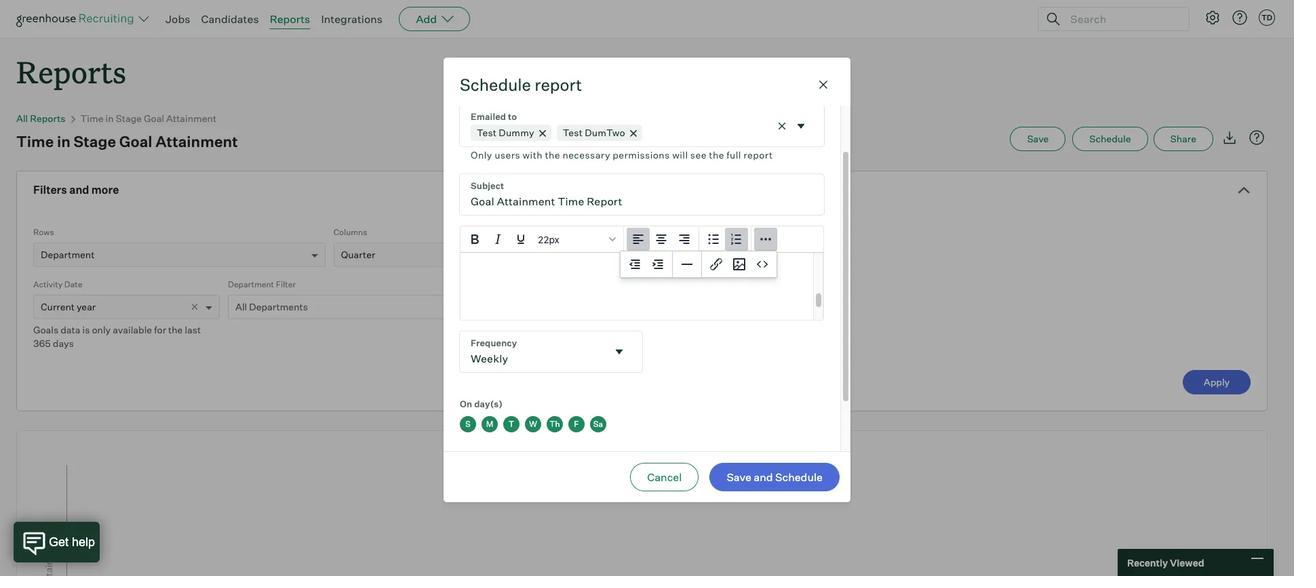 Task type: locate. For each thing, give the bounding box(es) containing it.
1 vertical spatial reports
[[16, 52, 126, 92]]

the inside 'goals data is only available for the last 365 days'
[[168, 324, 183, 336]]

None text field
[[460, 332, 607, 372]]

time right all reports link
[[80, 113, 103, 124]]

add
[[416, 12, 437, 26]]

the left full
[[709, 149, 724, 161]]

1 horizontal spatial department
[[228, 280, 274, 290]]

save for save and schedule
[[727, 471, 751, 484]]

1 horizontal spatial test
[[563, 127, 583, 138]]

1 vertical spatial time
[[16, 132, 54, 151]]

0 horizontal spatial department
[[41, 249, 95, 261]]

report right full
[[744, 149, 773, 161]]

and inside 'save and schedule' button
[[754, 471, 773, 484]]

test
[[477, 127, 497, 138], [563, 127, 583, 138]]

1 horizontal spatial all
[[235, 301, 247, 313]]

add button
[[399, 7, 470, 31]]

0 vertical spatial attainment
[[166, 113, 216, 124]]

greenhouse recruiting image
[[16, 11, 138, 27]]

only
[[92, 324, 111, 336]]

1 test from the left
[[477, 127, 497, 138]]

save
[[1027, 133, 1049, 145], [727, 471, 751, 484]]

22px group
[[461, 226, 823, 253]]

0 horizontal spatial time
[[16, 132, 54, 151]]

1 horizontal spatial schedule
[[775, 471, 823, 484]]

time
[[80, 113, 103, 124], [16, 132, 54, 151]]

0 vertical spatial stage
[[116, 113, 142, 124]]

None field
[[460, 105, 824, 163], [460, 332, 642, 372], [460, 332, 642, 372]]

toggle flyout image
[[794, 119, 808, 133], [612, 345, 626, 359]]

1 horizontal spatial save
[[1027, 133, 1049, 145]]

all for all departments
[[235, 301, 247, 313]]

year
[[77, 301, 96, 313]]

test dumtwo
[[563, 127, 625, 138]]

0 horizontal spatial all
[[16, 113, 28, 124]]

1 vertical spatial time in stage goal attainment
[[16, 132, 238, 151]]

1 vertical spatial in
[[57, 132, 71, 151]]

0 vertical spatial goal
[[144, 113, 164, 124]]

report
[[535, 75, 582, 95], [744, 149, 773, 161]]

td
[[1261, 13, 1272, 22]]

0 vertical spatial and
[[69, 183, 89, 197]]

department option
[[41, 249, 95, 261]]

on day(s)
[[460, 399, 503, 410]]

0 vertical spatial time in stage goal attainment
[[80, 113, 216, 124]]

time down all reports
[[16, 132, 54, 151]]

and for save
[[754, 471, 773, 484]]

all for all reports
[[16, 113, 28, 124]]

×
[[191, 299, 199, 314]]

1 horizontal spatial report
[[744, 149, 773, 161]]

1 vertical spatial report
[[744, 149, 773, 161]]

save and schedule this report to revisit it! element
[[1010, 127, 1072, 151]]

0 horizontal spatial save
[[727, 471, 751, 484]]

none field containing test dummy
[[460, 105, 824, 163]]

for
[[154, 324, 166, 336]]

quarter
[[341, 249, 375, 261]]

0 horizontal spatial toggle flyout image
[[612, 345, 626, 359]]

xychart image
[[33, 431, 1251, 577]]

2 vertical spatial schedule
[[775, 471, 823, 484]]

the right with
[[545, 149, 560, 161]]

1 vertical spatial all
[[235, 301, 247, 313]]

schedule for schedule
[[1089, 133, 1131, 145]]

toggle flyout image inside field
[[794, 119, 808, 133]]

schedule
[[460, 75, 531, 95], [1089, 133, 1131, 145], [775, 471, 823, 484]]

filter
[[276, 280, 296, 290]]

test up necessary on the left
[[563, 127, 583, 138]]

time in stage goal attainment link
[[80, 113, 216, 124]]

in
[[105, 113, 114, 124], [57, 132, 71, 151]]

1 horizontal spatial toggle flyout image
[[794, 119, 808, 133]]

department up all departments
[[228, 280, 274, 290]]

date
[[64, 280, 82, 290]]

1 vertical spatial goal
[[119, 132, 152, 151]]

2 test from the left
[[563, 127, 583, 138]]

0 vertical spatial department
[[41, 249, 95, 261]]

filters and more
[[33, 183, 119, 197]]

s
[[465, 419, 471, 430]]

rows
[[33, 227, 54, 238]]

1 vertical spatial department
[[228, 280, 274, 290]]

recently
[[1127, 557, 1168, 569]]

0 vertical spatial reports
[[270, 12, 310, 26]]

toolbar
[[624, 226, 699, 253], [699, 226, 751, 253], [751, 226, 780, 253], [621, 252, 673, 278], [702, 252, 777, 278]]

report up the test dumtwo
[[535, 75, 582, 95]]

group
[[620, 251, 777, 279]]

w
[[529, 419, 537, 430]]

goal
[[144, 113, 164, 124], [119, 132, 152, 151]]

time in stage goal attainment
[[80, 113, 216, 124], [16, 132, 238, 151]]

faq image
[[1249, 130, 1265, 146]]

m
[[486, 419, 493, 430]]

is
[[82, 324, 90, 336]]

columns
[[334, 227, 367, 238]]

recently viewed
[[1127, 557, 1204, 569]]

1 horizontal spatial in
[[105, 113, 114, 124]]

candidates link
[[201, 12, 259, 26]]

0 vertical spatial report
[[535, 75, 582, 95]]

1 vertical spatial toggle flyout image
[[612, 345, 626, 359]]

candidates
[[201, 12, 259, 26]]

close modal icon image
[[815, 77, 832, 93]]

and
[[69, 183, 89, 197], [754, 471, 773, 484]]

the
[[545, 149, 560, 161], [709, 149, 724, 161], [168, 324, 183, 336]]

0 vertical spatial time
[[80, 113, 103, 124]]

jobs
[[165, 12, 190, 26]]

department
[[41, 249, 95, 261], [228, 280, 274, 290]]

only
[[471, 149, 492, 161]]

schedule inside schedule button
[[1089, 133, 1131, 145]]

0 horizontal spatial test
[[477, 127, 497, 138]]

1 vertical spatial and
[[754, 471, 773, 484]]

necessary
[[563, 149, 610, 161]]

stage
[[116, 113, 142, 124], [74, 132, 116, 151]]

available
[[113, 324, 152, 336]]

0 horizontal spatial schedule
[[460, 75, 531, 95]]

0 horizontal spatial the
[[168, 324, 183, 336]]

current
[[41, 301, 75, 313]]

None text field
[[460, 174, 824, 215]]

1 vertical spatial save
[[727, 471, 751, 484]]

save and schedule button
[[710, 463, 840, 492]]

1 vertical spatial attainment
[[155, 132, 238, 151]]

td button
[[1259, 9, 1275, 26]]

activity
[[33, 280, 62, 290]]

1 vertical spatial stage
[[74, 132, 116, 151]]

test up only
[[477, 127, 497, 138]]

save and schedule
[[727, 471, 823, 484]]

all
[[16, 113, 28, 124], [235, 301, 247, 313]]

attainment
[[166, 113, 216, 124], [155, 132, 238, 151]]

0 vertical spatial save
[[1027, 133, 1049, 145]]

0 vertical spatial all
[[16, 113, 28, 124]]

0 vertical spatial schedule
[[460, 75, 531, 95]]

only users with the necessary permissions will see the full report
[[471, 149, 773, 161]]

1 horizontal spatial and
[[754, 471, 773, 484]]

0 vertical spatial toggle flyout image
[[794, 119, 808, 133]]

with
[[523, 149, 543, 161]]

and for filters
[[69, 183, 89, 197]]

all reports link
[[16, 113, 65, 124]]

current year
[[41, 301, 96, 313]]

1 vertical spatial schedule
[[1089, 133, 1131, 145]]

users
[[495, 149, 520, 161]]

clear selection image
[[775, 119, 789, 133]]

the right for
[[168, 324, 183, 336]]

reports
[[270, 12, 310, 26], [16, 52, 126, 92], [30, 113, 65, 124]]

0 vertical spatial in
[[105, 113, 114, 124]]

sa
[[593, 419, 603, 430]]

department up date
[[41, 249, 95, 261]]

Search text field
[[1067, 9, 1177, 29]]

0 horizontal spatial and
[[69, 183, 89, 197]]

full
[[727, 149, 741, 161]]

0 horizontal spatial in
[[57, 132, 71, 151]]

2 horizontal spatial schedule
[[1089, 133, 1131, 145]]

0 horizontal spatial report
[[535, 75, 582, 95]]

schedule button
[[1072, 127, 1148, 151]]

22px toolbar
[[461, 226, 624, 253]]



Task type: vqa. For each thing, say whether or not it's contained in the screenshot.
to inside the DESIGNER (50) INTERVIEWS TO SCHEDULE FOR PRELIMINARY SCREEN
no



Task type: describe. For each thing, give the bounding box(es) containing it.
all departments
[[235, 301, 308, 313]]

1 horizontal spatial the
[[545, 149, 560, 161]]

t
[[509, 419, 514, 430]]

apply
[[1204, 377, 1230, 388]]

jobs link
[[165, 12, 190, 26]]

th
[[550, 419, 560, 430]]

save button
[[1010, 127, 1066, 151]]

department for department filter
[[228, 280, 274, 290]]

dummy
[[499, 127, 534, 138]]

schedule report
[[460, 75, 582, 95]]

schedule inside 'save and schedule' button
[[775, 471, 823, 484]]

data
[[61, 324, 80, 336]]

report inside field
[[744, 149, 773, 161]]

integrations link
[[321, 12, 383, 26]]

test dummy
[[477, 127, 534, 138]]

quarter option
[[341, 249, 375, 261]]

on
[[460, 399, 472, 410]]

2 vertical spatial reports
[[30, 113, 65, 124]]

see
[[690, 149, 707, 161]]

download image
[[1222, 130, 1238, 146]]

22px
[[538, 234, 559, 245]]

filters
[[33, 183, 67, 197]]

share button
[[1153, 127, 1213, 151]]

will
[[672, 149, 688, 161]]

none field the clear selection
[[460, 105, 824, 163]]

dumtwo
[[585, 127, 625, 138]]

share
[[1170, 133, 1196, 145]]

activity date
[[33, 280, 82, 290]]

days
[[53, 338, 74, 349]]

last
[[185, 324, 201, 336]]

365
[[33, 338, 51, 349]]

cancel button
[[630, 463, 699, 492]]

permissions
[[613, 149, 670, 161]]

td button
[[1256, 7, 1278, 28]]

departments
[[249, 301, 308, 313]]

more
[[91, 183, 119, 197]]

goals data is only available for the last 365 days
[[33, 324, 201, 349]]

configure image
[[1205, 9, 1221, 26]]

cancel
[[647, 471, 682, 484]]

save for save
[[1027, 133, 1049, 145]]

schedule for schedule report
[[460, 75, 531, 95]]

f
[[574, 419, 579, 430]]

department filter
[[228, 280, 296, 290]]

integrations
[[321, 12, 383, 26]]

department for department
[[41, 249, 95, 261]]

2 horizontal spatial the
[[709, 149, 724, 161]]

current year option
[[41, 301, 96, 313]]

day(s)
[[474, 399, 503, 410]]

goals
[[33, 324, 58, 336]]

apply button
[[1183, 370, 1251, 395]]

1 horizontal spatial time
[[80, 113, 103, 124]]

22px button
[[532, 228, 621, 251]]

reports link
[[270, 12, 310, 26]]

viewed
[[1170, 557, 1204, 569]]

all reports
[[16, 113, 65, 124]]

test for test dumtwo
[[563, 127, 583, 138]]

test for test dummy
[[477, 127, 497, 138]]



